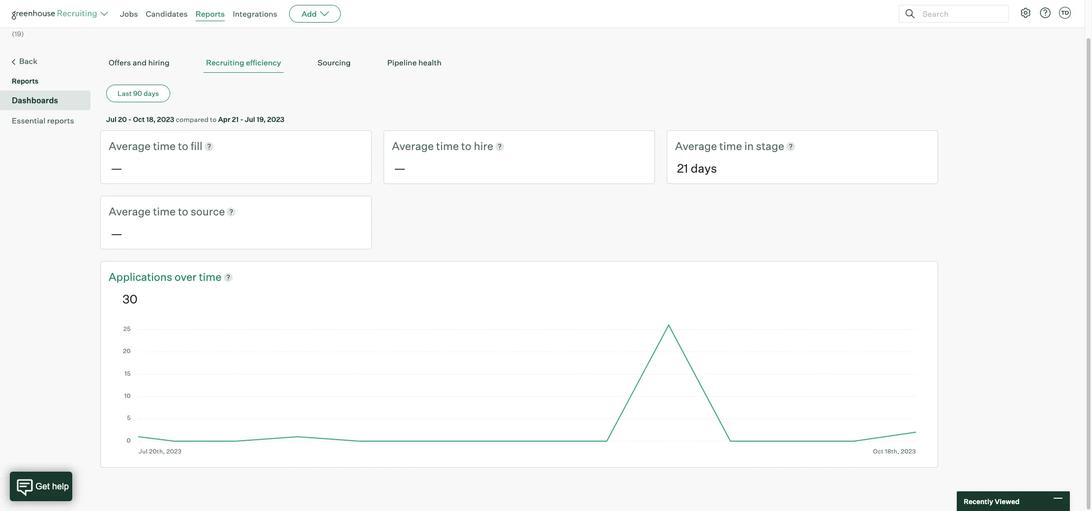 Task type: describe. For each thing, give the bounding box(es) containing it.
tab list containing offers and hiring
[[106, 53, 933, 73]]

greenhouse recruiting image
[[12, 8, 100, 20]]

source
[[191, 205, 225, 218]]

Search text field
[[920, 7, 1000, 21]]

average for fill
[[109, 139, 151, 153]]

integrations link
[[233, 9, 277, 19]]

applications link
[[109, 269, 175, 285]]

average for stage
[[675, 139, 717, 153]]

time for stage
[[720, 139, 742, 153]]

to for fill
[[178, 139, 188, 153]]

sourcing
[[318, 58, 351, 67]]

integrations
[[233, 9, 277, 19]]

19,
[[257, 115, 266, 124]]

add
[[302, 9, 317, 19]]

health
[[419, 58, 442, 67]]

efficiency
[[246, 58, 281, 67]]

2 jul from the left
[[245, 115, 255, 124]]

oct
[[133, 115, 145, 124]]

2 2023 from the left
[[267, 115, 285, 124]]

18,
[[146, 115, 156, 124]]

hire
[[474, 139, 493, 153]]

back
[[19, 56, 37, 66]]

average for hire
[[392, 139, 434, 153]]

essential reports
[[12, 116, 74, 125]]

recently
[[964, 497, 993, 505]]

90
[[133, 89, 142, 97]]

time link
[[199, 269, 222, 285]]

xychart image
[[122, 322, 916, 455]]

offers
[[109, 58, 131, 67]]

dashboards
[[12, 95, 58, 105]]

average time to for fill
[[109, 139, 191, 153]]

sourcing button
[[315, 53, 353, 73]]

offers and hiring
[[109, 58, 170, 67]]

21 days
[[677, 161, 717, 176]]

recruiting efficiency button
[[204, 53, 284, 73]]

over link
[[175, 269, 199, 285]]

1 horizontal spatial 21
[[677, 161, 688, 176]]

back link
[[12, 55, 87, 68]]

to for hire
[[461, 139, 472, 153]]

1 2023 from the left
[[157, 115, 174, 124]]

time right over
[[199, 270, 222, 283]]

30
[[122, 291, 138, 306]]

reports
[[47, 116, 74, 125]]

in
[[745, 139, 754, 153]]

configure image
[[1020, 7, 1032, 19]]

job status:
[[862, 8, 904, 18]]

and
[[133, 58, 147, 67]]

1 vertical spatial reports
[[12, 77, 39, 85]]

recruiting efficiency
[[206, 58, 281, 67]]

essential reports link
[[12, 115, 87, 126]]

2 - from the left
[[240, 115, 243, 124]]

— for fill
[[111, 161, 123, 176]]

hiring
[[148, 58, 170, 67]]

stage
[[756, 139, 784, 153]]

— for hire
[[394, 161, 406, 176]]



Task type: vqa. For each thing, say whether or not it's contained in the screenshot.
the right Role
no



Task type: locate. For each thing, give the bounding box(es) containing it.
average
[[109, 139, 151, 153], [392, 139, 434, 153], [675, 139, 717, 153], [109, 205, 151, 218]]

(19)
[[12, 30, 24, 38]]

1 horizontal spatial days
[[691, 161, 717, 176]]

jul left 19,
[[245, 115, 255, 124]]

— for source
[[111, 226, 123, 241]]

viewed
[[995, 497, 1020, 505]]

-
[[128, 115, 132, 124], [240, 115, 243, 124]]

days
[[144, 89, 159, 97], [691, 161, 717, 176]]

time for fill
[[153, 139, 176, 153]]

0 vertical spatial 21
[[232, 115, 239, 124]]

to
[[210, 115, 217, 124], [178, 139, 188, 153], [461, 139, 472, 153], [178, 205, 188, 218]]

over
[[175, 270, 197, 283]]

jul
[[106, 115, 117, 124], [245, 115, 255, 124]]

0 vertical spatial days
[[144, 89, 159, 97]]

recently viewed
[[964, 497, 1020, 505]]

0 vertical spatial reports
[[196, 9, 225, 19]]

to left fill
[[178, 139, 188, 153]]

pipeline
[[387, 58, 417, 67]]

1 jul from the left
[[106, 115, 117, 124]]

days inside button
[[144, 89, 159, 97]]

average time to for source
[[109, 205, 191, 218]]

21 down average time in
[[677, 161, 688, 176]]

apr
[[218, 115, 230, 124]]

to left hire
[[461, 139, 472, 153]]

dashboards link
[[12, 95, 87, 106]]

1 horizontal spatial 2023
[[267, 115, 285, 124]]

last 90 days button
[[106, 85, 170, 102]]

- right apr
[[240, 115, 243, 124]]

time for hire
[[436, 139, 459, 153]]

0 horizontal spatial -
[[128, 115, 132, 124]]

0 horizontal spatial 21
[[232, 115, 239, 124]]

applications
[[109, 270, 172, 283]]

1 vertical spatial 21
[[677, 161, 688, 176]]

td
[[1061, 9, 1069, 16]]

- right 20
[[128, 115, 132, 124]]

1 horizontal spatial -
[[240, 115, 243, 124]]

average for source
[[109, 205, 151, 218]]

jul left 20
[[106, 115, 117, 124]]

pipeline health
[[387, 58, 442, 67]]

1 - from the left
[[128, 115, 132, 124]]

to left source
[[178, 205, 188, 218]]

0 horizontal spatial days
[[144, 89, 159, 97]]

1 vertical spatial days
[[691, 161, 717, 176]]

jul 20 - oct 18, 2023 compared to apr 21 - jul 19, 2023
[[106, 115, 285, 124]]

reports right candidates link
[[196, 9, 225, 19]]

reports link
[[196, 9, 225, 19]]

tab list
[[106, 53, 933, 73]]

pipeline health button
[[385, 53, 444, 73]]

days right the 90
[[144, 89, 159, 97]]

job
[[862, 8, 876, 18]]

20
[[118, 115, 127, 124]]

—
[[111, 161, 123, 176], [394, 161, 406, 176], [111, 226, 123, 241]]

candidates
[[146, 9, 188, 19]]

status:
[[878, 8, 904, 18]]

time left source
[[153, 205, 176, 218]]

essential
[[12, 116, 45, 125]]

0 horizontal spatial 2023
[[157, 115, 174, 124]]

average time in
[[675, 139, 756, 153]]

time for source
[[153, 205, 176, 218]]

jobs link
[[120, 9, 138, 19]]

time left in
[[720, 139, 742, 153]]

time left hire
[[436, 139, 459, 153]]

time
[[153, 139, 176, 153], [436, 139, 459, 153], [720, 139, 742, 153], [153, 205, 176, 218], [199, 270, 222, 283]]

reports down back
[[12, 77, 39, 85]]

time down 18,
[[153, 139, 176, 153]]

td button
[[1059, 7, 1071, 19]]

average time to
[[109, 139, 191, 153], [392, 139, 474, 153], [109, 205, 191, 218]]

last 90 days
[[118, 89, 159, 97]]

add button
[[289, 5, 341, 23]]

21
[[232, 115, 239, 124], [677, 161, 688, 176]]

td button
[[1057, 5, 1073, 21]]

0 horizontal spatial reports
[[12, 77, 39, 85]]

offers and hiring button
[[106, 53, 172, 73]]

2023
[[157, 115, 174, 124], [267, 115, 285, 124]]

to left apr
[[210, 115, 217, 124]]

2023 right 19,
[[267, 115, 285, 124]]

fill
[[191, 139, 203, 153]]

recruiting
[[206, 58, 244, 67]]

applications over
[[109, 270, 199, 283]]

compared
[[176, 115, 209, 124]]

jobs
[[120, 9, 138, 19]]

21 right apr
[[232, 115, 239, 124]]

candidates link
[[146, 9, 188, 19]]

days down average time in
[[691, 161, 717, 176]]

reports
[[196, 9, 225, 19], [12, 77, 39, 85]]

2023 right 18,
[[157, 115, 174, 124]]

last
[[118, 89, 132, 97]]

1 horizontal spatial jul
[[245, 115, 255, 124]]

0 horizontal spatial jul
[[106, 115, 117, 124]]

to for source
[[178, 205, 188, 218]]

average time to for hire
[[392, 139, 474, 153]]

1 horizontal spatial reports
[[196, 9, 225, 19]]

open
[[913, 8, 933, 18]]



